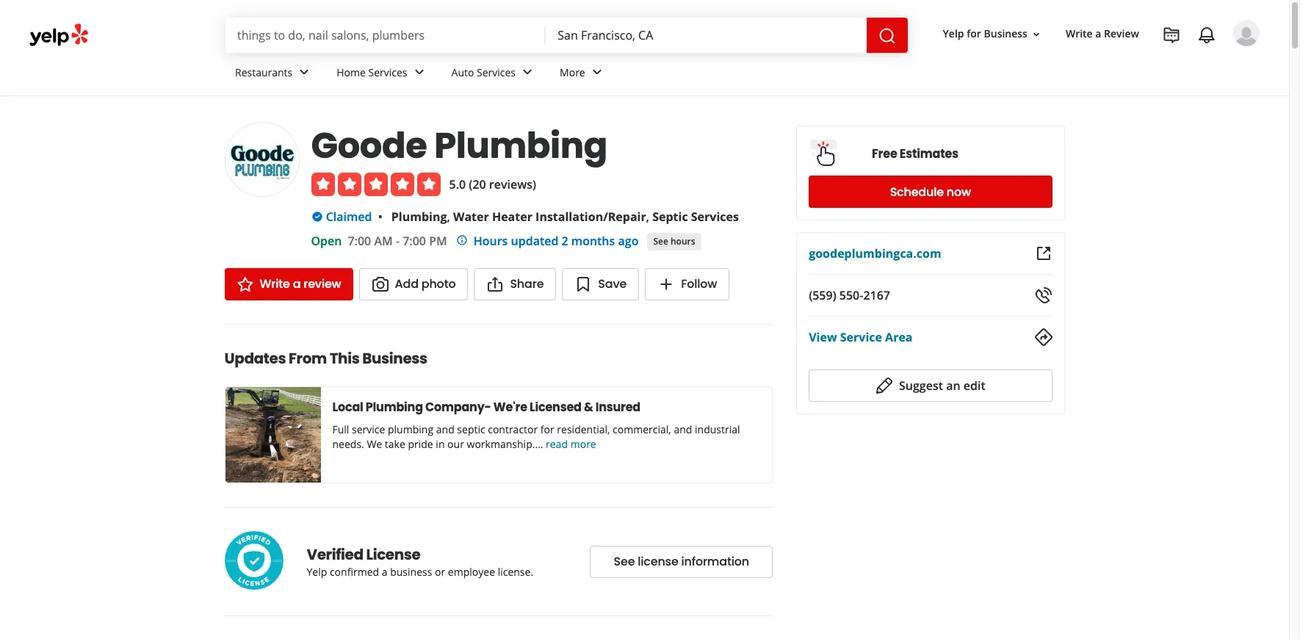 Task type: vqa. For each thing, say whether or not it's contained in the screenshot.
Request A Quote "button"
no



Task type: locate. For each thing, give the bounding box(es) containing it.
None search field
[[226, 18, 911, 53]]

write a review
[[260, 276, 341, 293]]

write
[[1066, 27, 1093, 41], [260, 276, 290, 293]]

0 vertical spatial business
[[985, 27, 1028, 41]]

1 horizontal spatial services
[[477, 65, 516, 79]]

this
[[330, 348, 360, 369]]

0 vertical spatial plumbing
[[435, 121, 608, 171]]

heater
[[492, 209, 533, 225]]

24 chevron down v2 image right more
[[589, 64, 606, 81]]

projects image
[[1164, 26, 1181, 44]]

services
[[369, 65, 408, 79], [477, 65, 516, 79], [691, 209, 739, 225]]

1 none field from the left
[[237, 27, 535, 43]]

24 phone v2 image
[[1035, 287, 1053, 304]]

2 24 chevron down v2 image from the left
[[411, 64, 428, 81]]

24 external link v2 image
[[1035, 245, 1053, 262]]

home services
[[337, 65, 408, 79]]

license.
[[498, 565, 534, 579]]

home services link
[[325, 53, 440, 96]]

write right 24 star v2 'icon'
[[260, 276, 290, 293]]

(559)
[[809, 287, 837, 304]]

1 horizontal spatial write
[[1066, 27, 1093, 41]]

company-
[[426, 399, 491, 416]]

for up read
[[541, 423, 555, 437]]

restaurants link
[[223, 53, 325, 96]]

local plumbing company- we're licensed & insured
[[333, 399, 641, 416]]

see left "license"
[[614, 553, 635, 570]]

verified
[[307, 544, 364, 565]]

add photo link
[[359, 268, 468, 301]]

plumbing up plumbing
[[366, 399, 423, 416]]

0 vertical spatial write
[[1066, 27, 1093, 41]]

more
[[560, 65, 586, 79]]

a left the business
[[382, 565, 388, 579]]

a left review
[[293, 276, 301, 293]]

septic
[[457, 423, 486, 437]]

24 chevron down v2 image inside restaurants link
[[296, 64, 313, 81]]

view service area
[[809, 329, 913, 345]]

0 vertical spatial yelp
[[943, 27, 965, 41]]

1 horizontal spatial a
[[382, 565, 388, 579]]

24 directions v2 image
[[1035, 329, 1053, 346]]

suggest an edit button
[[809, 370, 1053, 402]]

24 chevron down v2 image for more
[[589, 64, 606, 81]]

write left review on the right
[[1066, 27, 1093, 41]]

7:00
[[348, 233, 371, 249], [403, 233, 426, 249]]

0 horizontal spatial write
[[260, 276, 290, 293]]

0 horizontal spatial and
[[436, 423, 455, 437]]

for left 16 chevron down v2 'icon' in the top of the page
[[967, 27, 982, 41]]

yelp for business
[[943, 27, 1028, 41]]

a inside write a review link
[[1096, 27, 1102, 41]]

550-
[[840, 287, 864, 304]]

our
[[448, 437, 464, 451]]

information
[[682, 553, 750, 570]]

a for review
[[293, 276, 301, 293]]

2167
[[864, 287, 891, 304]]

(20 reviews) link
[[469, 176, 537, 193]]

share button
[[474, 268, 557, 301]]

and up in
[[436, 423, 455, 437]]

1 vertical spatial business
[[363, 348, 428, 369]]

1 horizontal spatial see
[[654, 235, 669, 247]]

plumbing up pm
[[392, 209, 447, 225]]

and
[[436, 423, 455, 437], [674, 423, 693, 437]]

1 vertical spatial for
[[541, 423, 555, 437]]

, left water
[[447, 209, 450, 225]]

1 horizontal spatial for
[[967, 27, 982, 41]]

updates
[[225, 348, 286, 369]]

see inside 'button'
[[614, 553, 635, 570]]

None field
[[237, 27, 535, 43], [558, 27, 855, 43]]

1 horizontal spatial and
[[674, 423, 693, 437]]

(20
[[469, 176, 486, 193]]

2 vertical spatial a
[[382, 565, 388, 579]]

1 vertical spatial write
[[260, 276, 290, 293]]

updates from this business
[[225, 348, 428, 369]]

1 vertical spatial yelp
[[307, 565, 327, 579]]

0 horizontal spatial ,
[[447, 209, 450, 225]]

pm
[[429, 233, 447, 249]]

yelp for business button
[[938, 21, 1049, 47]]

1 24 chevron down v2 image from the left
[[296, 64, 313, 81]]

4 24 chevron down v2 image from the left
[[589, 64, 606, 81]]

business
[[985, 27, 1028, 41], [363, 348, 428, 369]]

0 horizontal spatial services
[[369, 65, 408, 79]]

1 , from the left
[[447, 209, 450, 225]]

hours updated 2 months ago
[[474, 233, 639, 249]]

plumbing
[[435, 121, 608, 171], [392, 209, 447, 225], [366, 399, 423, 416]]

none field up business categories element
[[558, 27, 855, 43]]

1 vertical spatial plumbing
[[392, 209, 447, 225]]

5 star rating image
[[311, 173, 441, 196]]

save button
[[563, 268, 640, 301]]

7:00 right the -
[[403, 233, 426, 249]]

yelp left confirmed
[[307, 565, 327, 579]]

none field up 'home services' link
[[237, 27, 535, 43]]

1 vertical spatial a
[[293, 276, 301, 293]]

ago
[[618, 233, 639, 249]]

free estimates
[[873, 145, 959, 162]]

write inside write a review link
[[260, 276, 290, 293]]

services up hours
[[691, 209, 739, 225]]

a left review on the right
[[1096, 27, 1102, 41]]

0 horizontal spatial none field
[[237, 27, 535, 43]]

0 horizontal spatial for
[[541, 423, 555, 437]]

services right auto
[[477, 65, 516, 79]]

business logo image
[[225, 122, 300, 197]]

24 share v2 image
[[487, 276, 505, 293]]

open 7:00 am - 7:00 pm
[[311, 233, 447, 249]]

1 horizontal spatial ,
[[647, 209, 650, 225]]

1 and from the left
[[436, 423, 455, 437]]

for
[[967, 27, 982, 41], [541, 423, 555, 437]]

review
[[304, 276, 341, 293]]

plumbing inside updates from this business 'element'
[[366, 399, 423, 416]]

area
[[886, 329, 913, 345]]

see hours
[[654, 235, 696, 247]]

24 chevron down v2 image right the auto services at top
[[519, 64, 537, 81]]

-
[[396, 233, 400, 249]]

workmanship.…
[[467, 437, 543, 451]]

1 horizontal spatial yelp
[[943, 27, 965, 41]]

7:00 left am
[[348, 233, 371, 249]]

16 info v2 image
[[456, 235, 468, 246]]

3 24 chevron down v2 image from the left
[[519, 64, 537, 81]]

,
[[447, 209, 450, 225], [647, 209, 650, 225]]

24 chevron down v2 image
[[296, 64, 313, 81], [411, 64, 428, 81], [519, 64, 537, 81], [589, 64, 606, 81]]

suggest an edit
[[900, 378, 986, 394]]

2 horizontal spatial services
[[691, 209, 739, 225]]

water
[[453, 209, 489, 225]]

2 vertical spatial plumbing
[[366, 399, 423, 416]]

services for auto services
[[477, 65, 516, 79]]

view
[[809, 329, 838, 345]]

0 horizontal spatial 7:00
[[348, 233, 371, 249]]

24 chevron down v2 image for home services
[[411, 64, 428, 81]]

verified license yelp confirmed a business or employee license.
[[307, 544, 534, 579]]

write inside write a review link
[[1066, 27, 1093, 41]]

licensed
[[530, 399, 582, 416]]

more
[[571, 437, 597, 451]]

contractor
[[488, 423, 538, 437]]

auto
[[452, 65, 474, 79]]

yelp right search image
[[943, 27, 965, 41]]

open
[[311, 233, 342, 249]]

see
[[654, 235, 669, 247], [614, 553, 635, 570]]

2 horizontal spatial a
[[1096, 27, 1102, 41]]

24 chevron down v2 image right restaurants
[[296, 64, 313, 81]]

1 vertical spatial see
[[614, 553, 635, 570]]

a
[[1096, 27, 1102, 41], [293, 276, 301, 293], [382, 565, 388, 579]]

16 chevron down v2 image
[[1031, 28, 1043, 40]]

0 horizontal spatial yelp
[[307, 565, 327, 579]]

0 horizontal spatial see
[[614, 553, 635, 570]]

24 pencil v2 image
[[876, 377, 894, 395]]

plumbing , water heater installation/repair , septic services
[[392, 209, 739, 225]]

0 vertical spatial for
[[967, 27, 982, 41]]

auto services
[[452, 65, 516, 79]]

0 horizontal spatial a
[[293, 276, 301, 293]]

edit
[[964, 378, 986, 394]]

plumbing for local
[[366, 399, 423, 416]]

residential,
[[557, 423, 610, 437]]

business right this
[[363, 348, 428, 369]]

0 vertical spatial a
[[1096, 27, 1102, 41]]

1 horizontal spatial 7:00
[[403, 233, 426, 249]]

from
[[289, 348, 327, 369]]

24 chevron down v2 image left auto
[[411, 64, 428, 81]]

service
[[841, 329, 883, 345]]

a inside write a review link
[[293, 276, 301, 293]]

, left 'septic'
[[647, 209, 650, 225]]

1 horizontal spatial business
[[985, 27, 1028, 41]]

2 none field from the left
[[558, 27, 855, 43]]

business left 16 chevron down v2 'icon' in the top of the page
[[985, 27, 1028, 41]]

and left industrial
[[674, 423, 693, 437]]

2
[[562, 233, 569, 249]]

0 vertical spatial see
[[654, 235, 669, 247]]

reviews)
[[489, 176, 537, 193]]

hours
[[671, 235, 696, 247]]

schedule
[[891, 183, 944, 200]]

plumbing up reviews) at the left of the page
[[435, 121, 608, 171]]

0 horizontal spatial business
[[363, 348, 428, 369]]

24 chevron down v2 image inside auto services link
[[519, 64, 537, 81]]

see left hours
[[654, 235, 669, 247]]

services right home at the top left of the page
[[369, 65, 408, 79]]

1 horizontal spatial none field
[[558, 27, 855, 43]]

24 chevron down v2 image inside the more link
[[589, 64, 606, 81]]

auto services link
[[440, 53, 548, 96]]

24 chevron down v2 image inside 'home services' link
[[411, 64, 428, 81]]



Task type: describe. For each thing, give the bounding box(es) containing it.
a inside verified license yelp confirmed a business or employee license.
[[382, 565, 388, 579]]

am
[[374, 233, 393, 249]]

confirmed
[[330, 565, 379, 579]]

goodeplumbingca.com
[[809, 245, 942, 262]]

take
[[385, 437, 406, 451]]

for inside full service plumbing and septic contractor for residential, commercial, and industrial needs. we take pride in our workmanship.…
[[541, 423, 555, 437]]

16 claim filled v2 image
[[311, 211, 323, 223]]

5.0 (20 reviews)
[[449, 176, 537, 193]]

(559) 550-2167
[[809, 287, 891, 304]]

restaurants
[[235, 65, 293, 79]]

for inside "button"
[[967, 27, 982, 41]]

in
[[436, 437, 445, 451]]

view service area link
[[809, 329, 913, 345]]

none field find
[[237, 27, 535, 43]]

info alert
[[456, 232, 639, 250]]

employee
[[448, 565, 495, 579]]

license
[[366, 544, 421, 565]]

search image
[[879, 27, 896, 45]]

septic services link
[[653, 209, 739, 225]]

claimed
[[326, 209, 372, 225]]

none field near
[[558, 27, 855, 43]]

business inside 'element'
[[363, 348, 428, 369]]

24 chevron down v2 image for auto services
[[519, 64, 537, 81]]

24 camera v2 image
[[372, 276, 389, 293]]

suggest
[[900, 378, 944, 394]]

photo
[[422, 276, 456, 293]]

write a review link
[[1061, 21, 1146, 47]]

business inside "button"
[[985, 27, 1028, 41]]

2 and from the left
[[674, 423, 693, 437]]

schedule now button
[[809, 176, 1053, 208]]

septic
[[653, 209, 688, 225]]

share
[[510, 276, 544, 293]]

save
[[599, 276, 627, 293]]

1 7:00 from the left
[[348, 233, 371, 249]]

license
[[638, 553, 679, 570]]

local
[[333, 399, 364, 416]]

2 , from the left
[[647, 209, 650, 225]]

schedule now
[[891, 183, 972, 200]]

user actions element
[[932, 18, 1281, 109]]

services for home services
[[369, 65, 408, 79]]

&
[[584, 399, 593, 416]]

nolan p. image
[[1234, 20, 1261, 46]]

installation/repair
[[536, 209, 647, 225]]

we're
[[494, 399, 528, 416]]

24 add v2 image
[[658, 276, 676, 293]]

write a review
[[1066, 27, 1140, 41]]

see license information button
[[590, 546, 773, 578]]

updates from this business element
[[201, 324, 773, 484]]

read more
[[546, 437, 597, 451]]

see for see hours
[[654, 235, 669, 247]]

an
[[947, 378, 961, 394]]

plumbing for goode
[[435, 121, 608, 171]]

business categories element
[[223, 53, 1261, 96]]

see hours link
[[648, 233, 702, 251]]

service
[[352, 423, 385, 437]]

notifications image
[[1199, 26, 1216, 44]]

Find text field
[[237, 27, 535, 43]]

follow
[[681, 276, 718, 293]]

industrial
[[695, 423, 741, 437]]

24 star v2 image
[[236, 276, 254, 293]]

full
[[333, 423, 349, 437]]

plumbing link
[[392, 209, 447, 225]]

goodeplumbingca.com link
[[809, 245, 942, 262]]

write a review link
[[225, 268, 353, 301]]

write for write a review
[[260, 276, 290, 293]]

free
[[873, 145, 898, 162]]

5.0
[[449, 176, 466, 193]]

needs.
[[333, 437, 364, 451]]

24 save outline v2 image
[[575, 276, 593, 293]]

or
[[435, 565, 446, 579]]

24 chevron down v2 image for restaurants
[[296, 64, 313, 81]]

full service plumbing and septic contractor for residential, commercial, and industrial needs. we take pride in our workmanship.…
[[333, 423, 741, 451]]

write for write a review
[[1066, 27, 1093, 41]]

more link
[[548, 53, 618, 96]]

follow button
[[645, 268, 730, 301]]

hours
[[474, 233, 508, 249]]

yelp inside "button"
[[943, 27, 965, 41]]

yelp inside verified license yelp confirmed a business or employee license.
[[307, 565, 327, 579]]

read
[[546, 437, 568, 451]]

pride
[[408, 437, 433, 451]]

months
[[572, 233, 615, 249]]

commercial,
[[613, 423, 672, 437]]

review
[[1105, 27, 1140, 41]]

water heater installation/repair link
[[453, 209, 647, 225]]

add
[[395, 276, 419, 293]]

see for see license information
[[614, 553, 635, 570]]

local plumbing company- we're licensed & insured image
[[225, 387, 321, 483]]

Near text field
[[558, 27, 855, 43]]

a for review
[[1096, 27, 1102, 41]]

home
[[337, 65, 366, 79]]

portfolio from the business element
[[225, 616, 773, 639]]

see license information
[[614, 553, 750, 570]]

we
[[367, 437, 382, 451]]

goode
[[311, 121, 427, 171]]

add photo
[[395, 276, 456, 293]]

2 7:00 from the left
[[403, 233, 426, 249]]

now
[[947, 183, 972, 200]]



